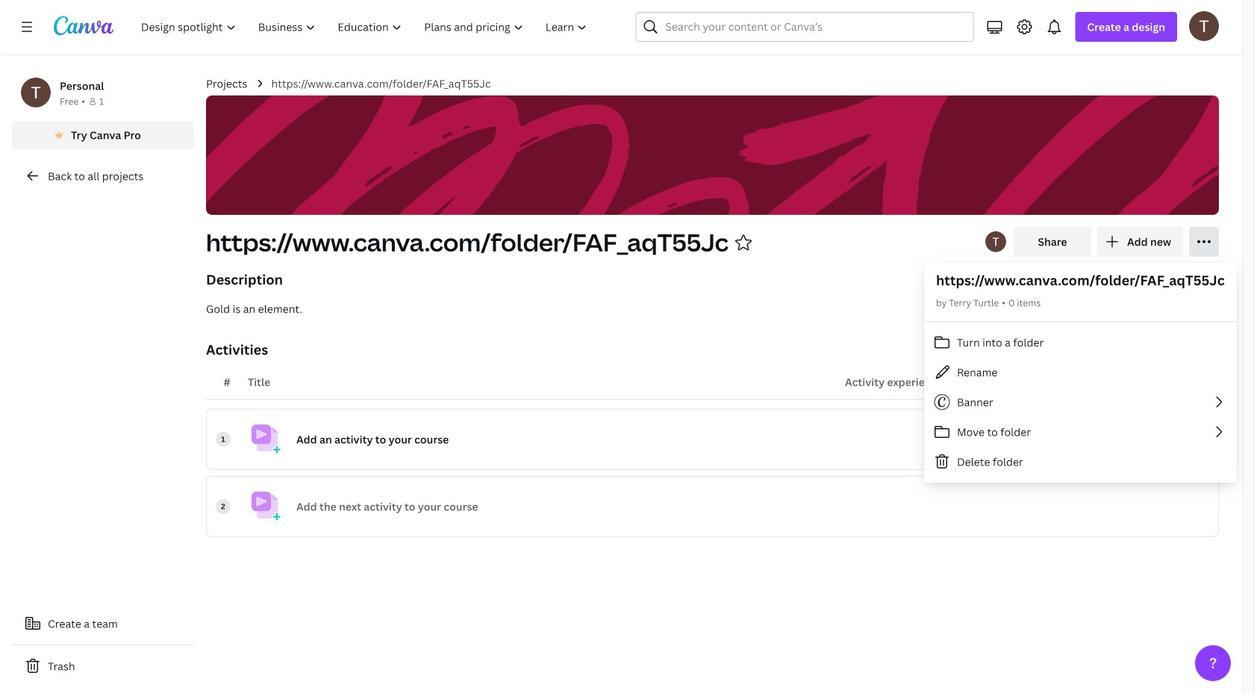 Task type: vqa. For each thing, say whether or not it's contained in the screenshot.
stickers
no



Task type: locate. For each thing, give the bounding box(es) containing it.
None search field
[[636, 12, 974, 42]]

0 vertical spatial row
[[206, 409, 1219, 470]]

top level navigation element
[[131, 12, 600, 42]]

row
[[206, 409, 1219, 470], [206, 476, 1219, 538]]

Search search field
[[666, 13, 944, 41]]

2 row from the top
[[206, 476, 1219, 538]]

1 vertical spatial row
[[206, 476, 1219, 538]]

1 row from the top
[[206, 409, 1219, 470]]



Task type: describe. For each thing, give the bounding box(es) containing it.
terry turtle image
[[1190, 11, 1219, 41]]



